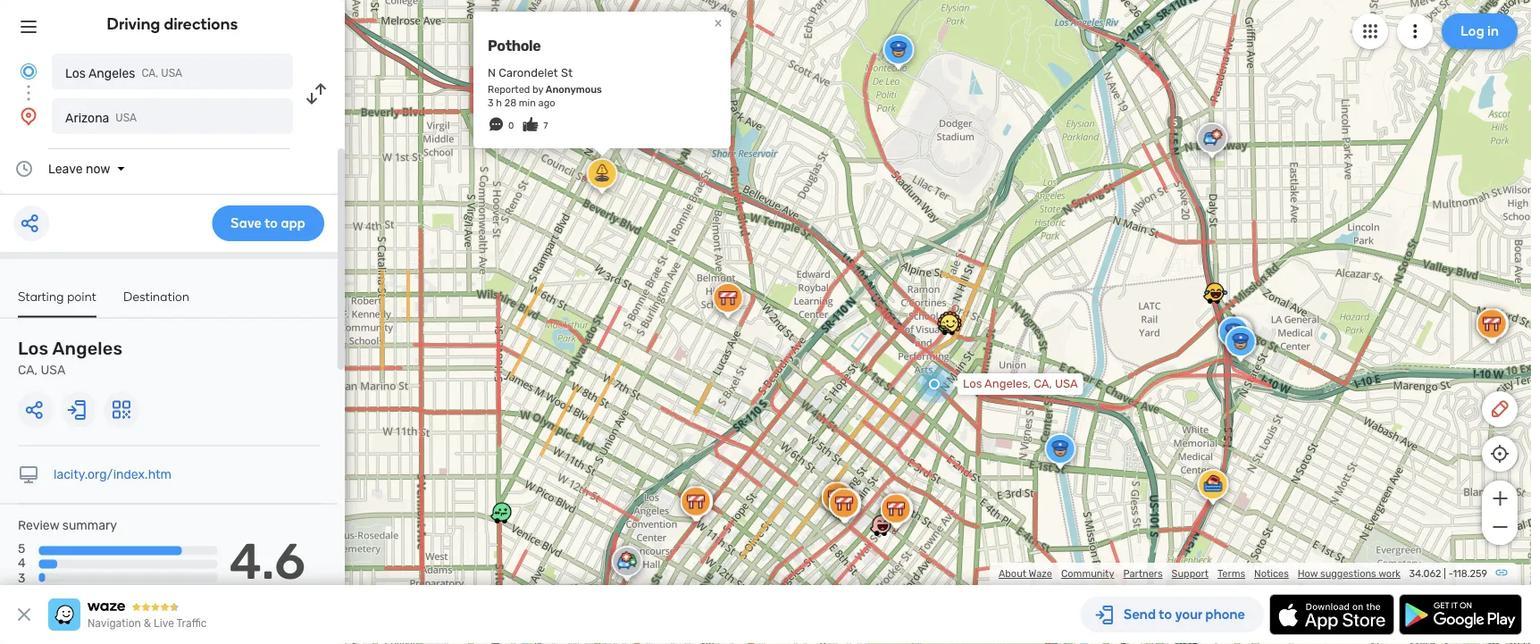 Task type: describe. For each thing, give the bounding box(es) containing it.
0 vertical spatial los
[[65, 66, 86, 80]]

-
[[1449, 568, 1454, 580]]

notices link
[[1255, 568, 1290, 580]]

driving
[[107, 14, 160, 34]]

0
[[509, 120, 514, 131]]

&
[[144, 618, 151, 630]]

destination
[[123, 289, 190, 304]]

2
[[18, 585, 25, 600]]

carondelet
[[499, 66, 558, 80]]

usa down driving directions
[[161, 67, 182, 80]]

x image
[[13, 604, 35, 626]]

destination button
[[123, 289, 190, 316]]

traffic
[[177, 618, 207, 630]]

navigation
[[88, 618, 141, 630]]

link image
[[1495, 566, 1510, 580]]

current location image
[[18, 61, 39, 82]]

summary
[[62, 518, 117, 533]]

1 vertical spatial angeles
[[52, 338, 123, 359]]

n carondelet st reported by anonymous 3 h 28 min ago
[[488, 66, 602, 109]]

how suggestions work link
[[1298, 568, 1401, 580]]

h
[[496, 97, 502, 109]]

reported
[[488, 83, 530, 95]]

navigation & live traffic
[[88, 618, 207, 630]]

3 inside 5 4 3 2
[[18, 570, 25, 585]]

1 horizontal spatial ca,
[[142, 67, 159, 80]]

review summary
[[18, 518, 117, 533]]

notices
[[1255, 568, 1290, 580]]

by
[[533, 83, 544, 95]]

0 horizontal spatial ca,
[[18, 363, 38, 378]]

starting
[[18, 289, 64, 304]]

usa down starting point button
[[41, 363, 66, 378]]

support link
[[1172, 568, 1209, 580]]

ago
[[539, 97, 556, 109]]

clock image
[[13, 158, 35, 180]]

×
[[715, 14, 723, 31]]

how
[[1298, 568, 1319, 580]]

3 inside n carondelet st reported by anonymous 3 h 28 min ago
[[488, 97, 494, 109]]

anonymous
[[546, 83, 602, 95]]

lacity.org/index.htm
[[54, 467, 172, 482]]

terms link
[[1218, 568, 1246, 580]]

angeles,
[[985, 377, 1031, 391]]

lacity.org/index.htm link
[[54, 467, 172, 482]]

about waze community partners support terms notices how suggestions work 34.062 | -118.259
[[999, 568, 1488, 580]]

partners
[[1124, 568, 1163, 580]]

34.062
[[1410, 568, 1442, 580]]

4
[[18, 556, 26, 571]]



Task type: vqa. For each thing, say whether or not it's contained in the screenshot.
h
yes



Task type: locate. For each thing, give the bounding box(es) containing it.
angeles up arizona usa
[[88, 66, 135, 80]]

st
[[561, 66, 573, 80]]

los angeles ca, usa down starting point button
[[18, 338, 123, 378]]

pencil image
[[1490, 399, 1511, 420]]

118.259
[[1454, 568, 1488, 580]]

location image
[[18, 105, 39, 127]]

0 horizontal spatial 3
[[18, 570, 25, 585]]

zoom in image
[[1489, 488, 1512, 509]]

usa right angeles,
[[1055, 377, 1079, 391]]

los
[[65, 66, 86, 80], [18, 338, 49, 359], [963, 377, 983, 391]]

usa right arizona
[[116, 112, 137, 124]]

review
[[18, 518, 59, 533]]

ca, down driving
[[142, 67, 159, 80]]

los down starting point button
[[18, 338, 49, 359]]

2 horizontal spatial ca,
[[1034, 377, 1053, 391]]

point
[[67, 289, 97, 304]]

0 horizontal spatial los
[[18, 338, 49, 359]]

los left angeles,
[[963, 377, 983, 391]]

los up arizona
[[65, 66, 86, 80]]

ca, down starting point button
[[18, 363, 38, 378]]

computer image
[[18, 464, 39, 486]]

2 vertical spatial los
[[963, 377, 983, 391]]

n
[[488, 66, 496, 80]]

usa inside arizona usa
[[116, 112, 137, 124]]

usa
[[161, 67, 182, 80], [116, 112, 137, 124], [41, 363, 66, 378], [1055, 377, 1079, 391]]

0 vertical spatial angeles
[[88, 66, 135, 80]]

los inside los angeles ca, usa
[[18, 338, 49, 359]]

|
[[1445, 568, 1447, 580]]

0 vertical spatial 3
[[488, 97, 494, 109]]

1 vertical spatial los
[[18, 338, 49, 359]]

5 4 3 2
[[18, 542, 26, 600]]

driving directions
[[107, 14, 238, 34]]

1 vertical spatial 3
[[18, 570, 25, 585]]

arizona usa
[[65, 110, 137, 125]]

los angeles, ca, usa
[[963, 377, 1079, 391]]

1 horizontal spatial los
[[65, 66, 86, 80]]

1 horizontal spatial 3
[[488, 97, 494, 109]]

0 vertical spatial los angeles ca, usa
[[65, 66, 182, 80]]

5
[[18, 542, 25, 556]]

starting point button
[[18, 289, 97, 318]]

about
[[999, 568, 1027, 580]]

now
[[86, 161, 110, 176]]

leave now
[[48, 161, 110, 176]]

suggestions
[[1321, 568, 1377, 580]]

directions
[[164, 14, 238, 34]]

los angeles ca, usa
[[65, 66, 182, 80], [18, 338, 123, 378]]

7
[[544, 120, 548, 131]]

1 vertical spatial los angeles ca, usa
[[18, 338, 123, 378]]

3
[[488, 97, 494, 109], [18, 570, 25, 585]]

arizona
[[65, 110, 109, 125]]

los angeles ca, usa down driving
[[65, 66, 182, 80]]

community
[[1062, 568, 1115, 580]]

angeles
[[88, 66, 135, 80], [52, 338, 123, 359]]

min
[[519, 97, 536, 109]]

ca,
[[142, 67, 159, 80], [18, 363, 38, 378], [1034, 377, 1053, 391]]

support
[[1172, 568, 1209, 580]]

zoom out image
[[1489, 517, 1512, 538]]

live
[[154, 618, 174, 630]]

pothole
[[488, 37, 541, 54]]

waze
[[1029, 568, 1053, 580]]

ca, right angeles,
[[1034, 377, 1053, 391]]

3 left h
[[488, 97, 494, 109]]

terms
[[1218, 568, 1246, 580]]

work
[[1379, 568, 1401, 580]]

about waze link
[[999, 568, 1053, 580]]

leave
[[48, 161, 83, 176]]

community link
[[1062, 568, 1115, 580]]

partners link
[[1124, 568, 1163, 580]]

3 down the 5
[[18, 570, 25, 585]]

starting point
[[18, 289, 97, 304]]

28
[[505, 97, 517, 109]]

× link
[[711, 14, 727, 31]]

angeles down point
[[52, 338, 123, 359]]

4.6
[[229, 532, 306, 591]]

2 horizontal spatial los
[[963, 377, 983, 391]]



